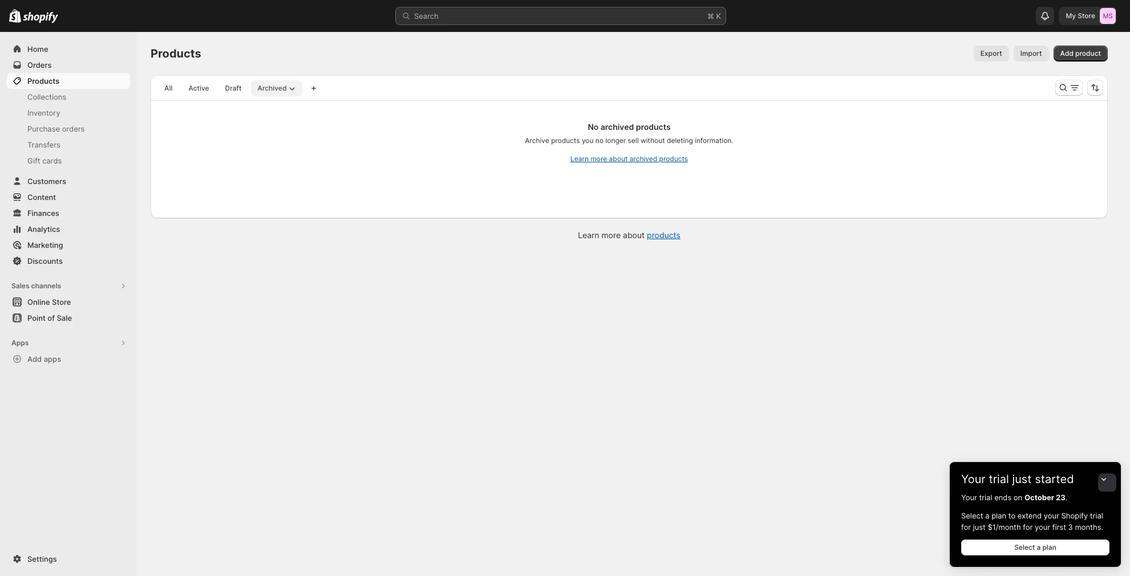 Task type: describe. For each thing, give the bounding box(es) containing it.
finances link
[[7, 205, 130, 221]]

about for archived
[[609, 155, 628, 163]]

information.
[[695, 136, 733, 145]]

customers
[[27, 177, 66, 186]]

add for add product
[[1060, 49, 1073, 58]]

select a plan link
[[961, 540, 1109, 556]]

.
[[1065, 493, 1067, 503]]

cards
[[42, 156, 62, 165]]

customers link
[[7, 173, 130, 189]]

analytics link
[[7, 221, 130, 237]]

sales channels
[[11, 282, 61, 290]]

⌘ k
[[707, 11, 721, 21]]

apps button
[[7, 335, 130, 351]]

deleting
[[667, 136, 693, 145]]

⌘
[[707, 11, 714, 21]]

your trial just started
[[961, 473, 1074, 487]]

just inside select a plan to extend your shopify trial for just $1/month for your first 3 months.
[[973, 523, 986, 532]]

3
[[1068, 523, 1073, 532]]

$1/month
[[988, 523, 1021, 532]]

home
[[27, 44, 48, 54]]

inventory
[[27, 108, 60, 118]]

your for your trial just started
[[961, 473, 986, 487]]

no archived products
[[588, 122, 671, 132]]

all link
[[157, 80, 179, 96]]

0 vertical spatial products
[[151, 47, 201, 60]]

orders link
[[7, 57, 130, 73]]

1 vertical spatial products
[[27, 76, 59, 86]]

learn for learn more about products
[[578, 230, 599, 240]]

learn for learn more about archived products
[[570, 155, 589, 163]]

channels
[[31, 282, 61, 290]]

gift cards
[[27, 156, 62, 165]]

apps
[[11, 339, 29, 347]]

shopify
[[1061, 512, 1088, 521]]

point
[[27, 314, 46, 323]]

archived button
[[251, 80, 303, 96]]

no
[[595, 136, 604, 145]]

point of sale
[[27, 314, 72, 323]]

export
[[980, 49, 1002, 58]]

archived
[[258, 84, 287, 92]]

gift cards link
[[7, 153, 130, 169]]

a for select a plan
[[1037, 544, 1041, 552]]

first
[[1052, 523, 1066, 532]]

content
[[27, 193, 56, 202]]

purchase
[[27, 124, 60, 133]]

apps
[[44, 355, 61, 364]]

learn more about archived products link
[[570, 155, 688, 163]]

select a plan
[[1014, 544, 1056, 552]]

settings
[[27, 555, 57, 564]]

search
[[414, 11, 439, 21]]

import
[[1020, 49, 1042, 58]]

sale
[[57, 314, 72, 323]]

ends
[[994, 493, 1011, 503]]

products link
[[647, 230, 680, 240]]

marketing
[[27, 241, 63, 250]]

0 vertical spatial archived
[[601, 122, 634, 132]]

store for my store
[[1078, 11, 1095, 20]]

a for select a plan to extend your shopify trial for just $1/month for your first 3 months.
[[985, 512, 989, 521]]

just inside dropdown button
[[1012, 473, 1032, 487]]

all
[[164, 84, 172, 92]]

started
[[1035, 473, 1074, 487]]

archive
[[525, 136, 549, 145]]

discounts
[[27, 257, 63, 266]]

online store
[[27, 298, 71, 307]]

online
[[27, 298, 50, 307]]

select a plan to extend your shopify trial for just $1/month for your first 3 months.
[[961, 512, 1103, 532]]

transfers
[[27, 140, 60, 149]]

trial for ends
[[979, 493, 992, 503]]

import button
[[1013, 46, 1049, 62]]

your trial just started element
[[950, 492, 1121, 568]]

your trial ends on october 23 .
[[961, 493, 1067, 503]]

add product
[[1060, 49, 1101, 58]]

draft link
[[218, 80, 248, 96]]

plan for select a plan to extend your shopify trial for just $1/month for your first 3 months.
[[991, 512, 1006, 521]]



Task type: locate. For each thing, give the bounding box(es) containing it.
your trial just started button
[[950, 463, 1121, 487]]

purchase orders link
[[7, 121, 130, 137]]

1 your from the top
[[961, 473, 986, 487]]

0 horizontal spatial add
[[27, 355, 42, 364]]

october
[[1024, 493, 1054, 503]]

of
[[48, 314, 55, 323]]

months.
[[1075, 523, 1103, 532]]

more left products link
[[601, 230, 621, 240]]

your inside dropdown button
[[961, 473, 986, 487]]

0 vertical spatial plan
[[991, 512, 1006, 521]]

add for add apps
[[27, 355, 42, 364]]

product
[[1075, 49, 1101, 58]]

1 vertical spatial trial
[[979, 493, 992, 503]]

1 vertical spatial select
[[1014, 544, 1035, 552]]

about for products
[[623, 230, 645, 240]]

products link
[[7, 73, 130, 89]]

to
[[1008, 512, 1015, 521]]

just up "on"
[[1012, 473, 1032, 487]]

1 horizontal spatial select
[[1014, 544, 1035, 552]]

active link
[[182, 80, 216, 96]]

collections link
[[7, 89, 130, 105]]

plan for select a plan
[[1042, 544, 1056, 552]]

home link
[[7, 41, 130, 57]]

0 vertical spatial just
[[1012, 473, 1032, 487]]

shopify image
[[9, 9, 21, 23], [23, 12, 58, 23]]

1 vertical spatial archived
[[630, 155, 657, 163]]

1 vertical spatial your
[[961, 493, 977, 503]]

1 horizontal spatial plan
[[1042, 544, 1056, 552]]

0 horizontal spatial store
[[52, 298, 71, 307]]

select left to
[[961, 512, 983, 521]]

add inside add product 'link'
[[1060, 49, 1073, 58]]

purchase orders
[[27, 124, 85, 133]]

active
[[188, 84, 209, 92]]

tab list containing all
[[155, 80, 305, 96]]

draft
[[225, 84, 242, 92]]

just left $1/month
[[973, 523, 986, 532]]

settings link
[[7, 552, 130, 568]]

0 horizontal spatial plan
[[991, 512, 1006, 521]]

products up all
[[151, 47, 201, 60]]

learn more about archived products
[[570, 155, 688, 163]]

0 vertical spatial a
[[985, 512, 989, 521]]

archived down without
[[630, 155, 657, 163]]

1 horizontal spatial add
[[1060, 49, 1073, 58]]

discounts link
[[7, 253, 130, 269]]

0 vertical spatial select
[[961, 512, 983, 521]]

analytics
[[27, 225, 60, 234]]

your up your trial ends on october 23 .
[[961, 473, 986, 487]]

add inside add apps button
[[27, 355, 42, 364]]

about
[[609, 155, 628, 163], [623, 230, 645, 240]]

1 vertical spatial just
[[973, 523, 986, 532]]

about left products link
[[623, 230, 645, 240]]

more down no
[[591, 155, 607, 163]]

store up sale
[[52, 298, 71, 307]]

online store link
[[7, 294, 130, 310]]

extend
[[1018, 512, 1042, 521]]

store inside 'button'
[[52, 298, 71, 307]]

more for learn more about products
[[601, 230, 621, 240]]

1 vertical spatial store
[[52, 298, 71, 307]]

1 vertical spatial plan
[[1042, 544, 1056, 552]]

plan inside select a plan to extend your shopify trial for just $1/month for your first 3 months.
[[991, 512, 1006, 521]]

1 vertical spatial add
[[27, 355, 42, 364]]

for down extend
[[1023, 523, 1033, 532]]

1 for from the left
[[961, 523, 971, 532]]

products
[[636, 122, 671, 132], [551, 136, 580, 145], [659, 155, 688, 163], [647, 230, 680, 240]]

0 vertical spatial your
[[961, 473, 986, 487]]

my store
[[1066, 11, 1095, 20]]

learn
[[570, 155, 589, 163], [578, 230, 599, 240]]

your
[[1044, 512, 1059, 521], [1035, 523, 1050, 532]]

products
[[151, 47, 201, 60], [27, 76, 59, 86]]

trial for just
[[989, 473, 1009, 487]]

finances
[[27, 209, 59, 218]]

add apps button
[[7, 351, 130, 367]]

1 horizontal spatial a
[[1037, 544, 1041, 552]]

0 horizontal spatial products
[[27, 76, 59, 86]]

0 vertical spatial add
[[1060, 49, 1073, 58]]

orders
[[27, 60, 52, 70]]

content link
[[7, 189, 130, 205]]

a up $1/month
[[985, 512, 989, 521]]

0 vertical spatial your
[[1044, 512, 1059, 521]]

inventory link
[[7, 105, 130, 121]]

store for online store
[[52, 298, 71, 307]]

just
[[1012, 473, 1032, 487], [973, 523, 986, 532]]

trial left ends
[[979, 493, 992, 503]]

marketing link
[[7, 237, 130, 253]]

trial inside select a plan to extend your shopify trial for just $1/month for your first 3 months.
[[1090, 512, 1103, 521]]

transfers link
[[7, 137, 130, 153]]

your
[[961, 473, 986, 487], [961, 493, 977, 503]]

on
[[1014, 493, 1022, 503]]

plan
[[991, 512, 1006, 521], [1042, 544, 1056, 552]]

products up collections
[[27, 76, 59, 86]]

longer
[[605, 136, 626, 145]]

1 horizontal spatial store
[[1078, 11, 1095, 20]]

1 horizontal spatial just
[[1012, 473, 1032, 487]]

your up first
[[1044, 512, 1059, 521]]

your left ends
[[961, 493, 977, 503]]

more for learn more about archived products
[[591, 155, 607, 163]]

trial
[[989, 473, 1009, 487], [979, 493, 992, 503], [1090, 512, 1103, 521]]

2 for from the left
[[1023, 523, 1033, 532]]

select for select a plan
[[1014, 544, 1035, 552]]

without
[[641, 136, 665, 145]]

0 vertical spatial learn
[[570, 155, 589, 163]]

trial inside dropdown button
[[989, 473, 1009, 487]]

tab list
[[155, 80, 305, 96]]

collections
[[27, 92, 66, 102]]

store right my
[[1078, 11, 1095, 20]]

gift
[[27, 156, 40, 165]]

archive products you no longer sell without deleting information.
[[525, 136, 733, 145]]

2 your from the top
[[961, 493, 977, 503]]

export button
[[974, 46, 1009, 62]]

1 vertical spatial your
[[1035, 523, 1050, 532]]

no
[[588, 122, 599, 132]]

your left first
[[1035, 523, 1050, 532]]

point of sale link
[[7, 310, 130, 326]]

1 vertical spatial about
[[623, 230, 645, 240]]

0 horizontal spatial for
[[961, 523, 971, 532]]

archived
[[601, 122, 634, 132], [630, 155, 657, 163]]

1 vertical spatial a
[[1037, 544, 1041, 552]]

1 horizontal spatial for
[[1023, 523, 1033, 532]]

sell
[[628, 136, 639, 145]]

you
[[582, 136, 594, 145]]

1 horizontal spatial shopify image
[[23, 12, 58, 23]]

my
[[1066, 11, 1076, 20]]

online store button
[[0, 294, 137, 310]]

0 horizontal spatial select
[[961, 512, 983, 521]]

orders
[[62, 124, 85, 133]]

point of sale button
[[0, 310, 137, 326]]

a inside select a plan to extend your shopify trial for just $1/month for your first 3 months.
[[985, 512, 989, 521]]

0 vertical spatial more
[[591, 155, 607, 163]]

0 vertical spatial trial
[[989, 473, 1009, 487]]

sales
[[11, 282, 29, 290]]

about down longer
[[609, 155, 628, 163]]

sales channels button
[[7, 278, 130, 294]]

a
[[985, 512, 989, 521], [1037, 544, 1041, 552]]

trial up ends
[[989, 473, 1009, 487]]

0 horizontal spatial just
[[973, 523, 986, 532]]

0 vertical spatial store
[[1078, 11, 1095, 20]]

0 horizontal spatial a
[[985, 512, 989, 521]]

k
[[716, 11, 721, 21]]

select inside select a plan to extend your shopify trial for just $1/month for your first 3 months.
[[961, 512, 983, 521]]

1 horizontal spatial products
[[151, 47, 201, 60]]

trial up months.
[[1090, 512, 1103, 521]]

1 vertical spatial more
[[601, 230, 621, 240]]

add apps
[[27, 355, 61, 364]]

0 horizontal spatial shopify image
[[9, 9, 21, 23]]

plan up $1/month
[[991, 512, 1006, 521]]

23
[[1056, 493, 1065, 503]]

add product link
[[1053, 46, 1108, 62]]

add left the apps
[[27, 355, 42, 364]]

2 vertical spatial trial
[[1090, 512, 1103, 521]]

select down select a plan to extend your shopify trial for just $1/month for your first 3 months.
[[1014, 544, 1035, 552]]

my store image
[[1100, 8, 1116, 24]]

a down select a plan to extend your shopify trial for just $1/month for your first 3 months.
[[1037, 544, 1041, 552]]

select for select a plan to extend your shopify trial for just $1/month for your first 3 months.
[[961, 512, 983, 521]]

0 vertical spatial about
[[609, 155, 628, 163]]

for left $1/month
[[961, 523, 971, 532]]

1 vertical spatial learn
[[578, 230, 599, 240]]

add left the product
[[1060, 49, 1073, 58]]

your for your trial ends on october 23 .
[[961, 493, 977, 503]]

plan down first
[[1042, 544, 1056, 552]]

archived up longer
[[601, 122, 634, 132]]

more
[[591, 155, 607, 163], [601, 230, 621, 240]]



Task type: vqa. For each thing, say whether or not it's contained in the screenshot.
1st   text field from right
no



